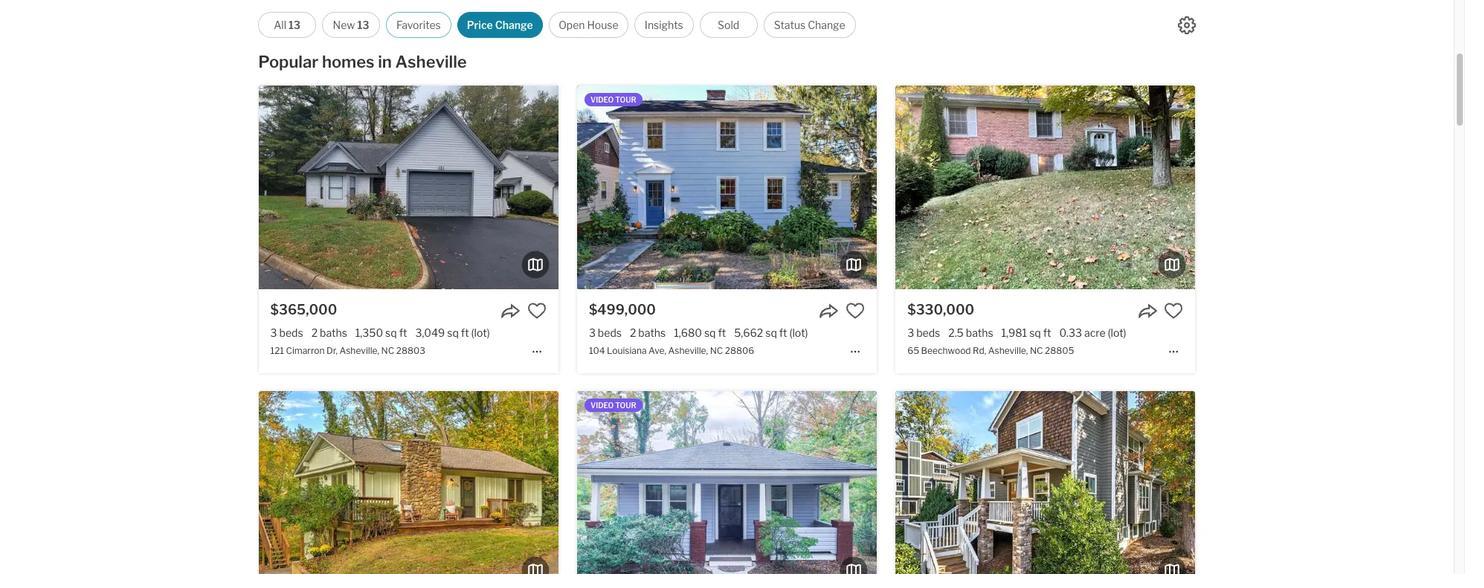 Task type: locate. For each thing, give the bounding box(es) containing it.
3 photo of 121 cimarron dr, asheville, nc 28803 image from the left
[[558, 86, 858, 289]]

ft up "28805"
[[1044, 327, 1052, 339]]

2 up cimarron
[[311, 327, 318, 339]]

0 vertical spatial tour
[[616, 95, 637, 104]]

sq
[[385, 327, 397, 339], [447, 327, 459, 339], [704, 327, 716, 339], [766, 327, 777, 339], [1030, 327, 1041, 339]]

nc for $330,000
[[1030, 345, 1043, 357]]

0 horizontal spatial favorite button image
[[527, 301, 547, 321]]

beds up 104
[[598, 327, 622, 339]]

asheville, for $365,000
[[340, 345, 379, 357]]

0.33 acre (lot)
[[1060, 327, 1127, 339]]

3 baths from the left
[[966, 327, 994, 339]]

2 video from the top
[[591, 401, 614, 410]]

2 beds from the left
[[598, 327, 622, 339]]

13 for all 13
[[289, 19, 301, 31]]

1 ft from the left
[[399, 327, 407, 339]]

nc down 1,981 sq ft
[[1030, 345, 1043, 357]]

1 2 from the left
[[311, 327, 318, 339]]

5 sq from the left
[[1030, 327, 1041, 339]]

3 (lot) from the left
[[1108, 327, 1127, 339]]

New radio
[[322, 12, 380, 38]]

1 (lot) from the left
[[471, 327, 490, 339]]

1 horizontal spatial 3
[[589, 327, 596, 339]]

1 vertical spatial video
[[591, 401, 614, 410]]

asheville, down 1,680
[[669, 345, 708, 357]]

baths for $330,000
[[966, 327, 994, 339]]

beds up 65
[[917, 327, 941, 339]]

0 horizontal spatial 2 baths
[[311, 327, 347, 339]]

2 (lot) from the left
[[790, 327, 808, 339]]

3 photo of 33 liberty st, asheville, nc 28803 image from the left
[[877, 392, 1177, 574]]

change right the price
[[495, 19, 533, 31]]

3 ft from the left
[[718, 327, 726, 339]]

photo of 65 beechwood rd, asheville, nc 28805 image
[[596, 86, 896, 289], [896, 86, 1196, 289], [1196, 86, 1466, 289]]

asheville, down 1,350
[[340, 345, 379, 357]]

sq right 3,049
[[447, 327, 459, 339]]

baths up rd,
[[966, 327, 994, 339]]

1 horizontal spatial 13
[[357, 19, 369, 31]]

0 horizontal spatial asheville,
[[340, 345, 379, 357]]

change right status
[[808, 19, 846, 31]]

photo of 104 louisiana ave, asheville, nc 28806 image
[[277, 86, 577, 289], [577, 86, 877, 289], [877, 86, 1177, 289]]

13 right new
[[357, 19, 369, 31]]

2 nc from the left
[[710, 345, 723, 357]]

sq for $330,000
[[1030, 327, 1041, 339]]

1 horizontal spatial nc
[[710, 345, 723, 357]]

2 3 beds from the left
[[589, 327, 622, 339]]

2 change from the left
[[808, 19, 846, 31]]

2 baths up dr,
[[311, 327, 347, 339]]

photo of 84 bassett rd, asheville, nc 28804 image
[[596, 392, 896, 574], [896, 392, 1196, 574], [1196, 392, 1466, 574]]

favorite button checkbox
[[846, 301, 865, 321], [1165, 301, 1184, 321]]

1 3 beds from the left
[[271, 327, 303, 339]]

1 horizontal spatial 2
[[630, 327, 636, 339]]

13
[[289, 19, 301, 31], [357, 19, 369, 31]]

2 horizontal spatial (lot)
[[1108, 327, 1127, 339]]

3
[[271, 327, 277, 339], [589, 327, 596, 339], [908, 327, 915, 339]]

nc down 1,350 sq ft
[[381, 345, 394, 357]]

2 horizontal spatial 3 beds
[[908, 327, 941, 339]]

ft up 28803
[[399, 327, 407, 339]]

1 horizontal spatial beds
[[598, 327, 622, 339]]

photo of 121 cimarron dr, asheville, nc 28803 image
[[0, 86, 259, 289], [259, 86, 559, 289], [558, 86, 858, 289]]

3 beds
[[271, 327, 303, 339], [589, 327, 622, 339], [908, 327, 941, 339]]

1 horizontal spatial asheville,
[[669, 345, 708, 357]]

2.5
[[949, 327, 964, 339]]

2 horizontal spatial asheville,
[[989, 345, 1028, 357]]

1 favorite button image from the left
[[527, 301, 547, 321]]

28805
[[1045, 345, 1075, 357]]

1 baths from the left
[[320, 327, 347, 339]]

2 13 from the left
[[357, 19, 369, 31]]

beds for $365,000
[[279, 327, 303, 339]]

beds
[[279, 327, 303, 339], [598, 327, 622, 339], [917, 327, 941, 339]]

asheville, down "1,981"
[[989, 345, 1028, 357]]

3 photo of 104 louisiana ave, asheville, nc 28806 image from the left
[[877, 86, 1177, 289]]

3 3 beds from the left
[[908, 327, 941, 339]]

3 up 121
[[271, 327, 277, 339]]

change
[[495, 19, 533, 31], [808, 19, 846, 31]]

nc
[[381, 345, 394, 357], [710, 345, 723, 357], [1030, 345, 1043, 357]]

1 horizontal spatial 3 beds
[[589, 327, 622, 339]]

3 3 from the left
[[908, 327, 915, 339]]

video for 3rd photo of 33 liberty st, asheville, nc 28803 from the right
[[591, 401, 614, 410]]

0 horizontal spatial 2
[[311, 327, 318, 339]]

1 sq from the left
[[385, 327, 397, 339]]

photo of 33 liberty st, asheville, nc 28803 image
[[277, 392, 577, 574], [577, 392, 877, 574], [877, 392, 1177, 574]]

0 horizontal spatial baths
[[320, 327, 347, 339]]

2 2 baths from the left
[[630, 327, 666, 339]]

3 beds up 104
[[589, 327, 622, 339]]

1 beds from the left
[[279, 327, 303, 339]]

1 asheville, from the left
[[340, 345, 379, 357]]

favorite button image
[[527, 301, 547, 321], [1165, 301, 1184, 321]]

3 beds for $330,000
[[908, 327, 941, 339]]

1 favorite button checkbox from the left
[[846, 301, 865, 321]]

28803
[[396, 345, 426, 357]]

ft for $330,000
[[1044, 327, 1052, 339]]

1 13 from the left
[[289, 19, 301, 31]]

2 horizontal spatial nc
[[1030, 345, 1043, 357]]

sq right 5,662
[[766, 327, 777, 339]]

1,981 sq ft
[[1002, 327, 1052, 339]]

1 photo of 84 bassett rd, asheville, nc 28804 image from the left
[[596, 392, 896, 574]]

sq right 1,680
[[704, 327, 716, 339]]

2 sq from the left
[[447, 327, 459, 339]]

$365,000
[[271, 302, 337, 318]]

$330,000
[[908, 302, 975, 318]]

0 horizontal spatial 13
[[289, 19, 301, 31]]

nc left 28806
[[710, 345, 723, 357]]

1,981
[[1002, 327, 1028, 339]]

2 photo of 121 cimarron dr, asheville, nc 28803 image from the left
[[259, 86, 559, 289]]

2 baths up the ave, at the bottom left of the page
[[630, 327, 666, 339]]

(lot) right 5,662
[[790, 327, 808, 339]]

favorite button checkbox
[[527, 301, 547, 321]]

1 horizontal spatial favorite button image
[[1165, 301, 1184, 321]]

3 beds up 65
[[908, 327, 941, 339]]

1 3 from the left
[[271, 327, 277, 339]]

3 sq from the left
[[704, 327, 716, 339]]

2 photo of 84 bassett rd, asheville, nc 28804 image from the left
[[896, 392, 1196, 574]]

beds up 121
[[279, 327, 303, 339]]

13 inside new radio
[[357, 19, 369, 31]]

video tour
[[591, 95, 637, 104], [591, 401, 637, 410]]

1 vertical spatial video tour
[[591, 401, 637, 410]]

0 horizontal spatial favorite button checkbox
[[846, 301, 865, 321]]

(lot) for $499,000
[[790, 327, 808, 339]]

2 favorite button checkbox from the left
[[1165, 301, 1184, 321]]

option group
[[258, 12, 856, 38]]

ave,
[[649, 345, 667, 357]]

13 inside 'all' 'radio'
[[289, 19, 301, 31]]

3 for $330,000
[[908, 327, 915, 339]]

2 baths
[[311, 327, 347, 339], [630, 327, 666, 339]]

1 photo of 104 louisiana ave, asheville, nc 28806 image from the left
[[277, 86, 577, 289]]

change for status change
[[808, 19, 846, 31]]

3 nc from the left
[[1030, 345, 1043, 357]]

sq right 1,350
[[385, 327, 397, 339]]

(lot) right 3,049
[[471, 327, 490, 339]]

2
[[311, 327, 318, 339], [630, 327, 636, 339]]

104 louisiana ave, asheville, nc 28806
[[589, 345, 755, 357]]

0 horizontal spatial (lot)
[[471, 327, 490, 339]]

3 for $499,000
[[589, 327, 596, 339]]

1,350 sq ft
[[356, 327, 407, 339]]

baths up dr,
[[320, 327, 347, 339]]

asheville,
[[340, 345, 379, 357], [669, 345, 708, 357], [989, 345, 1028, 357]]

0 horizontal spatial nc
[[381, 345, 394, 357]]

4 sq from the left
[[766, 327, 777, 339]]

13 right all
[[289, 19, 301, 31]]

(lot)
[[471, 327, 490, 339], [790, 327, 808, 339], [1108, 327, 1127, 339]]

nc for $499,000
[[710, 345, 723, 357]]

house
[[587, 19, 619, 31]]

0 vertical spatial video tour
[[591, 95, 637, 104]]

2 2 from the left
[[630, 327, 636, 339]]

favorite button image for $330,000
[[1165, 301, 1184, 321]]

ft right 3,049
[[461, 327, 469, 339]]

All radio
[[258, 12, 316, 38]]

(lot) right acre
[[1108, 327, 1127, 339]]

1 horizontal spatial baths
[[639, 327, 666, 339]]

baths
[[320, 327, 347, 339], [639, 327, 666, 339], [966, 327, 994, 339]]

2 3 from the left
[[589, 327, 596, 339]]

1 change from the left
[[495, 19, 533, 31]]

baths for $499,000
[[639, 327, 666, 339]]

1 horizontal spatial favorite button checkbox
[[1165, 301, 1184, 321]]

1 horizontal spatial 2 baths
[[630, 327, 666, 339]]

ft up 28806
[[718, 327, 726, 339]]

2 baths from the left
[[639, 327, 666, 339]]

baths up the ave, at the bottom left of the page
[[639, 327, 666, 339]]

3 asheville, from the left
[[989, 345, 1028, 357]]

2 up louisiana
[[630, 327, 636, 339]]

1 photo of 33 liberty st, asheville, nc 28803 image from the left
[[277, 392, 577, 574]]

0 vertical spatial video
[[591, 95, 614, 104]]

1 nc from the left
[[381, 345, 394, 357]]

3 beds for $499,000
[[589, 327, 622, 339]]

3 photo of 84 bassett rd, asheville, nc 28804 image from the left
[[1196, 392, 1466, 574]]

1 horizontal spatial (lot)
[[790, 327, 808, 339]]

option group containing all
[[258, 12, 856, 38]]

status
[[774, 19, 806, 31]]

1 vertical spatial tour
[[616, 401, 637, 410]]

3 beds from the left
[[917, 327, 941, 339]]

Sold radio
[[700, 12, 758, 38]]

insights
[[645, 19, 684, 31]]

2 horizontal spatial 3
[[908, 327, 915, 339]]

2 for $499,000
[[630, 327, 636, 339]]

5 ft from the left
[[1044, 327, 1052, 339]]

nc for $365,000
[[381, 345, 394, 357]]

1 video from the top
[[591, 95, 614, 104]]

video
[[591, 95, 614, 104], [591, 401, 614, 410]]

photo of 39 spooks branch ext, asheville, nc 28804 image
[[0, 392, 259, 574], [259, 392, 559, 574], [558, 392, 858, 574]]

sq for $499,000
[[704, 327, 716, 339]]

1 photo of 39 spooks branch ext, asheville, nc 28804 image from the left
[[0, 392, 259, 574]]

13 for new 13
[[357, 19, 369, 31]]

28806
[[725, 345, 755, 357]]

price
[[467, 19, 493, 31]]

3 beds up 121
[[271, 327, 303, 339]]

sq right "1,981"
[[1030, 327, 1041, 339]]

0 horizontal spatial change
[[495, 19, 533, 31]]

0 horizontal spatial 3 beds
[[271, 327, 303, 339]]

0 horizontal spatial 3
[[271, 327, 277, 339]]

3 for $365,000
[[271, 327, 277, 339]]

2 horizontal spatial baths
[[966, 327, 994, 339]]

3 up 104
[[589, 327, 596, 339]]

Status Change radio
[[764, 12, 856, 38]]

asheville, for $499,000
[[669, 345, 708, 357]]

tour
[[616, 95, 637, 104], [616, 401, 637, 410]]

2 favorite button image from the left
[[1165, 301, 1184, 321]]

2 horizontal spatial beds
[[917, 327, 941, 339]]

3 up 65
[[908, 327, 915, 339]]

beds for $330,000
[[917, 327, 941, 339]]

ft
[[399, 327, 407, 339], [461, 327, 469, 339], [718, 327, 726, 339], [780, 327, 788, 339], [1044, 327, 1052, 339]]

Open House radio
[[549, 12, 629, 38]]

favorite button checkbox for $499,000
[[846, 301, 865, 321]]

2 asheville, from the left
[[669, 345, 708, 357]]

homes
[[322, 52, 375, 71]]

beechwood
[[922, 345, 971, 357]]

1 horizontal spatial change
[[808, 19, 846, 31]]

1 2 baths from the left
[[311, 327, 347, 339]]

0 horizontal spatial beds
[[279, 327, 303, 339]]

Insights radio
[[635, 12, 694, 38]]

1 photo of 121 cimarron dr, asheville, nc 28803 image from the left
[[0, 86, 259, 289]]

ft right 5,662
[[780, 327, 788, 339]]

1 video tour from the top
[[591, 95, 637, 104]]

2.5 baths
[[949, 327, 994, 339]]

louisiana
[[607, 345, 647, 357]]



Task type: describe. For each thing, give the bounding box(es) containing it.
dr,
[[327, 345, 338, 357]]

2 tour from the top
[[616, 401, 637, 410]]

ft for $499,000
[[718, 327, 726, 339]]

2 photo of 65 beechwood rd, asheville, nc 28805 image from the left
[[896, 86, 1196, 289]]

2 video tour from the top
[[591, 401, 637, 410]]

baths for $365,000
[[320, 327, 347, 339]]

121
[[271, 345, 284, 357]]

1 tour from the top
[[616, 95, 637, 104]]

beds for $499,000
[[598, 327, 622, 339]]

favorite button image
[[846, 301, 865, 321]]

1,680
[[674, 327, 702, 339]]

2 baths for $499,000
[[630, 327, 666, 339]]

acre
[[1085, 327, 1106, 339]]

sq for $365,000
[[385, 327, 397, 339]]

$499,000
[[589, 302, 656, 318]]

2 photo of 33 liberty st, asheville, nc 28803 image from the left
[[577, 392, 877, 574]]

new 13
[[333, 19, 369, 31]]

2 photo of 104 louisiana ave, asheville, nc 28806 image from the left
[[577, 86, 877, 289]]

2 for $365,000
[[311, 327, 318, 339]]

open
[[559, 19, 585, 31]]

favorite button image for $365,000
[[527, 301, 547, 321]]

4 ft from the left
[[780, 327, 788, 339]]

5,662
[[734, 327, 764, 339]]

ft for $365,000
[[399, 327, 407, 339]]

video for third photo of 104 louisiana ave, asheville, nc 28806 from the right
[[591, 95, 614, 104]]

2 photo of 39 spooks branch ext, asheville, nc 28804 image from the left
[[259, 392, 559, 574]]

3 beds for $365,000
[[271, 327, 303, 339]]

favorites
[[397, 19, 441, 31]]

rd,
[[973, 345, 987, 357]]

asheville
[[395, 52, 467, 71]]

open house
[[559, 19, 619, 31]]

favorite button checkbox for $330,000
[[1165, 301, 1184, 321]]

3 photo of 65 beechwood rd, asheville, nc 28805 image from the left
[[1196, 86, 1466, 289]]

change for price change
[[495, 19, 533, 31]]

sold
[[718, 19, 740, 31]]

popular homes in asheville
[[258, 52, 467, 71]]

1 photo of 65 beechwood rd, asheville, nc 28805 image from the left
[[596, 86, 896, 289]]

2 baths for $365,000
[[311, 327, 347, 339]]

65 beechwood rd, asheville, nc 28805
[[908, 345, 1075, 357]]

0.33
[[1060, 327, 1082, 339]]

5,662 sq ft (lot)
[[734, 327, 808, 339]]

1,350
[[356, 327, 383, 339]]

3,049
[[415, 327, 445, 339]]

104
[[589, 345, 605, 357]]

121 cimarron dr, asheville, nc 28803
[[271, 345, 426, 357]]

asheville, for $330,000
[[989, 345, 1028, 357]]

all
[[274, 19, 286, 31]]

cimarron
[[286, 345, 325, 357]]

status change
[[774, 19, 846, 31]]

65
[[908, 345, 920, 357]]

popular
[[258, 52, 319, 71]]

Favorites radio
[[386, 12, 451, 38]]

3 photo of 39 spooks branch ext, asheville, nc 28804 image from the left
[[558, 392, 858, 574]]

(lot) for $365,000
[[471, 327, 490, 339]]

3,049 sq ft (lot)
[[415, 327, 490, 339]]

2 ft from the left
[[461, 327, 469, 339]]

new
[[333, 19, 355, 31]]

1,680 sq ft
[[674, 327, 726, 339]]

Price Change radio
[[457, 12, 543, 38]]

in
[[378, 52, 392, 71]]

all 13
[[274, 19, 301, 31]]

price change
[[467, 19, 533, 31]]



Task type: vqa. For each thing, say whether or not it's contained in the screenshot.
third ft from right
yes



